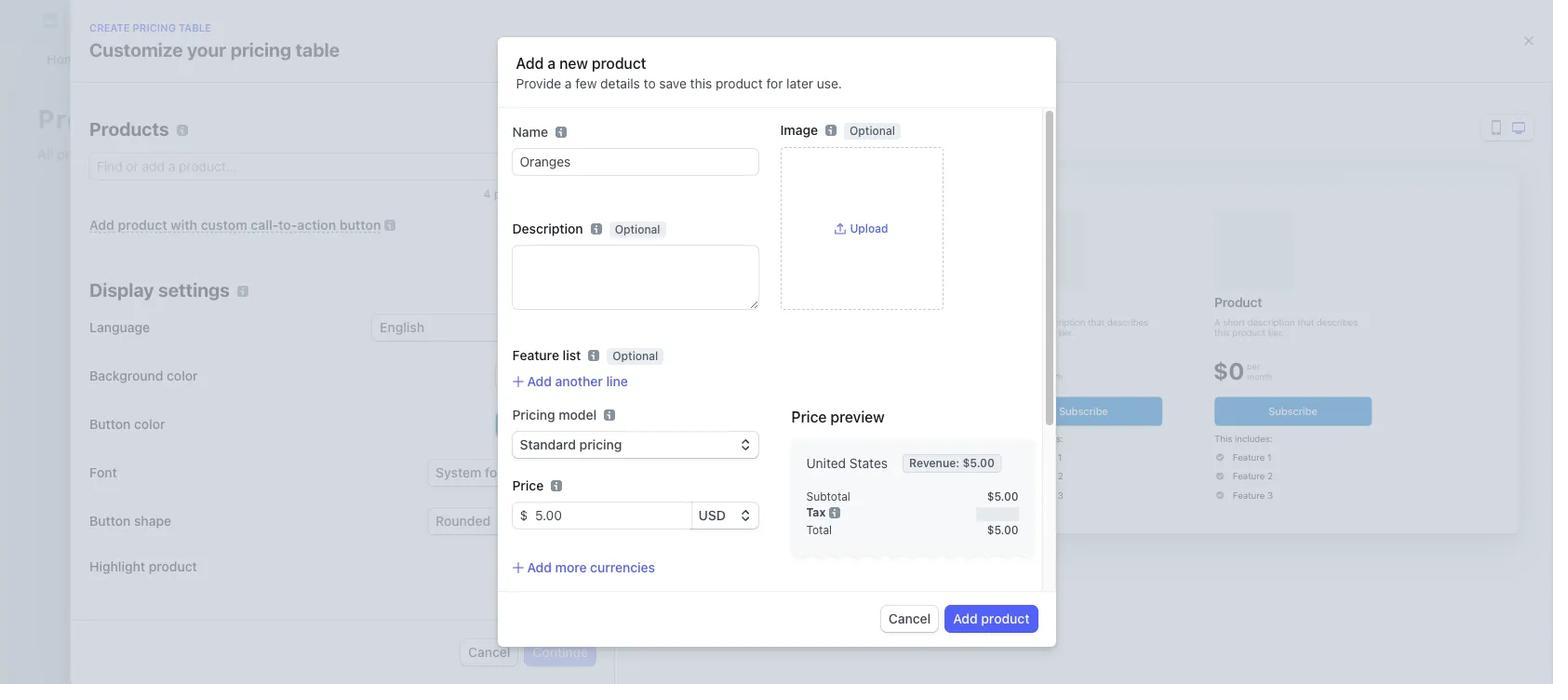 Task type: vqa. For each thing, say whether or not it's contained in the screenshot.
model
yes



Task type: describe. For each thing, give the bounding box(es) containing it.
optional for image
[[850, 124, 895, 138]]

add more currencies
[[527, 559, 655, 575]]

with
[[171, 217, 197, 233]]

info element
[[604, 409, 615, 421]]

continue
[[533, 644, 588, 660]]

your inside create a pricing table create a branded, responsive pricing table to embed on your website.
[[903, 457, 929, 473]]

use.
[[817, 75, 842, 91]]

tax
[[806, 505, 826, 519]]

your inside create pricing table customize your pricing table
[[187, 39, 226, 60]]

united states
[[806, 455, 888, 471]]

background
[[89, 368, 163, 383]]

add another line button
[[512, 372, 628, 391]]

price for price preview
[[791, 409, 827, 425]]

0 vertical spatial $5.00
[[963, 456, 995, 470]]

4
[[484, 187, 491, 201]]

optional for feature list
[[613, 349, 658, 363]]

button shape
[[89, 513, 171, 529]]

on
[[884, 457, 899, 473]]

few
[[575, 75, 597, 91]]

states
[[850, 455, 888, 471]]

add for line
[[527, 373, 552, 389]]

price for price
[[512, 477, 544, 493]]

total
[[806, 523, 832, 537]]

a left 'new'
[[548, 55, 556, 72]]

color for button color
[[134, 416, 165, 432]]

preview
[[830, 409, 885, 425]]

create a pricing table create a branded, responsive pricing table to embed on your website.
[[565, 429, 929, 492]]

product for add product
[[981, 610, 1030, 626]]

language
[[89, 319, 150, 335]]

products
[[494, 187, 541, 201]]

provide
[[516, 75, 561, 91]]

a up "website."
[[608, 457, 615, 473]]

another
[[555, 373, 603, 389]]

responsive
[[676, 457, 742, 473]]

0 horizontal spatial cancel
[[468, 644, 510, 660]]

optional for description
[[615, 222, 660, 236]]

create pricing table
[[591, 521, 712, 536]]

$ button
[[512, 503, 528, 529]]

add inside button
[[953, 610, 978, 626]]

settings
[[158, 279, 230, 301]]

n
[[723, 522, 732, 536]]

more
[[555, 559, 587, 575]]

revenue: $5.00
[[909, 456, 995, 470]]

display
[[89, 279, 154, 301]]

create for create pricing table customize your pricing table
[[89, 21, 130, 34]]

for
[[766, 75, 783, 91]]

product for add product with custom call-to-action button
[[118, 217, 167, 233]]

upload
[[850, 221, 888, 235]]

upload button
[[835, 221, 888, 236]]

a up the branded,
[[628, 429, 638, 450]]

add for new
[[516, 55, 544, 72]]

name
[[512, 124, 548, 140]]

to inside create a pricing table create a branded, responsive pricing table to embed on your website.
[[823, 457, 835, 473]]

action
[[297, 217, 336, 233]]

custom
[[201, 217, 247, 233]]

save
[[659, 75, 687, 91]]

info image
[[604, 409, 615, 421]]

currencies
[[590, 559, 655, 575]]

button for button shape
[[89, 513, 131, 529]]

add product with custom call-to-action button button
[[89, 217, 381, 233]]

add more currencies button
[[512, 558, 655, 577]]

new
[[559, 55, 588, 72]]

price preview
[[791, 409, 885, 425]]

display settings
[[89, 279, 230, 301]]

customize
[[89, 39, 183, 60]]



Task type: locate. For each thing, give the bounding box(es) containing it.
to left save
[[644, 75, 656, 91]]

description
[[512, 221, 583, 236]]

image
[[780, 122, 818, 138]]

cancel left the add product
[[889, 610, 931, 626]]

feature list
[[512, 347, 581, 363]]

details
[[600, 75, 640, 91]]

color
[[167, 368, 198, 383], [134, 416, 165, 432]]

button
[[339, 217, 381, 233]]

0 horizontal spatial cancel button
[[461, 639, 518, 665]]

price
[[791, 409, 827, 425], [512, 477, 544, 493]]

1 horizontal spatial to
[[823, 457, 835, 473]]

price left preview
[[791, 409, 827, 425]]

cancel left continue
[[468, 644, 510, 660]]

create up "website."
[[565, 457, 605, 473]]

create inside create pricing table customize your pricing table
[[89, 21, 130, 34]]

$5.00 for subtotal
[[987, 490, 1019, 503]]

this
[[690, 75, 712, 91]]

website.
[[565, 476, 615, 492]]

embed
[[839, 457, 880, 473]]

highlight product
[[89, 558, 197, 574]]

later
[[787, 75, 813, 91]]

your
[[187, 39, 226, 60], [903, 457, 929, 473]]

1 horizontal spatial price
[[791, 409, 827, 425]]

$5.00
[[963, 456, 995, 470], [987, 490, 1019, 503], [987, 523, 1019, 537]]

pricing
[[512, 407, 555, 422]]

product
[[592, 55, 646, 72], [716, 75, 763, 91], [118, 217, 167, 233], [149, 558, 197, 574], [981, 610, 1030, 626]]

create
[[89, 21, 130, 34], [565, 429, 624, 450], [565, 457, 605, 473], [591, 521, 632, 536]]

united
[[806, 455, 846, 471]]

0 vertical spatial cancel
[[889, 610, 931, 626]]

1 horizontal spatial color
[[167, 368, 198, 383]]

0.00 text field
[[528, 503, 691, 529]]

font
[[89, 464, 117, 480]]

0 vertical spatial button
[[89, 416, 131, 432]]

button
[[89, 416, 131, 432], [89, 513, 131, 529]]

4 products remaining
[[484, 187, 596, 201]]

info image
[[830, 507, 841, 518]]

1 vertical spatial your
[[903, 457, 929, 473]]

1 horizontal spatial cancel button
[[881, 606, 938, 632]]

to inside add a new product provide a few details to save this product for later use.
[[644, 75, 656, 91]]

create for create pricing table
[[591, 521, 632, 536]]

add
[[516, 55, 544, 72], [89, 217, 114, 233], [527, 373, 552, 389], [527, 559, 552, 575], [953, 610, 978, 626]]

2 vertical spatial optional
[[613, 349, 658, 363]]

1 horizontal spatial your
[[903, 457, 929, 473]]

add for with
[[89, 217, 114, 233]]

add another line
[[527, 373, 628, 389]]

highlight
[[89, 558, 145, 574]]

button color
[[89, 416, 165, 432]]

0 vertical spatial to
[[644, 75, 656, 91]]

line
[[606, 373, 628, 389]]

color for background color
[[167, 368, 198, 383]]

button for button color
[[89, 416, 131, 432]]

background color
[[89, 368, 198, 383]]

add product
[[953, 610, 1030, 626]]

1 horizontal spatial cancel
[[889, 610, 931, 626]]

remaining
[[544, 187, 596, 201]]

optional up line
[[613, 349, 658, 363]]

$
[[520, 507, 528, 523]]

1 vertical spatial cancel
[[468, 644, 510, 660]]

your right on
[[903, 457, 929, 473]]

a
[[548, 55, 556, 72], [565, 75, 572, 91], [628, 429, 638, 450], [608, 457, 615, 473]]

0 vertical spatial optional
[[850, 124, 895, 138]]

button left "shape"
[[89, 513, 131, 529]]

branded,
[[619, 457, 673, 473]]

to-
[[278, 217, 297, 233]]

create pricing table customize your pricing table
[[89, 21, 340, 60]]

usd button
[[691, 503, 758, 529]]

usd
[[698, 507, 726, 523]]

a left few
[[565, 75, 572, 91]]

1 button from the top
[[89, 416, 131, 432]]

0 horizontal spatial to
[[644, 75, 656, 91]]

product for highlight product
[[149, 558, 197, 574]]

pricing
[[133, 21, 176, 34], [230, 39, 291, 60], [642, 429, 703, 450], [745, 457, 786, 473], [635, 521, 678, 536]]

2 vertical spatial $5.00
[[987, 523, 1019, 537]]

optional
[[850, 124, 895, 138], [615, 222, 660, 236], [613, 349, 658, 363]]

create for create a pricing table create a branded, responsive pricing table to embed on your website.
[[565, 429, 624, 450]]

cancel button left continue button
[[461, 639, 518, 665]]

1 vertical spatial price
[[512, 477, 544, 493]]

call-
[[251, 217, 278, 233]]

products
[[37, 103, 159, 134], [89, 118, 169, 140]]

pricing model
[[512, 407, 597, 422]]

product inside button
[[981, 610, 1030, 626]]

1 vertical spatial $5.00
[[987, 490, 1019, 503]]

0 horizontal spatial color
[[134, 416, 165, 432]]

color right "background"
[[167, 368, 198, 383]]

1 vertical spatial optional
[[615, 222, 660, 236]]

cancel button left the add product button
[[881, 606, 938, 632]]

your right customize
[[187, 39, 226, 60]]

optional right image
[[850, 124, 895, 138]]

$5.00 for total
[[987, 523, 1019, 537]]

0 vertical spatial your
[[187, 39, 226, 60]]

0 vertical spatial cancel button
[[881, 606, 938, 632]]

0 horizontal spatial your
[[187, 39, 226, 60]]

to
[[644, 75, 656, 91], [823, 457, 835, 473]]

button up "font"
[[89, 416, 131, 432]]

1 vertical spatial button
[[89, 513, 131, 529]]

revenue:
[[909, 456, 960, 470]]

feature
[[512, 347, 559, 363]]

continue button
[[525, 639, 596, 665]]

create up customize
[[89, 21, 130, 34]]

1 vertical spatial color
[[134, 416, 165, 432]]

1 vertical spatial cancel button
[[461, 639, 518, 665]]

color down background color at the bottom left
[[134, 416, 165, 432]]

Premium Plan, sunglasses, etc. text field
[[512, 149, 758, 175]]

table
[[179, 21, 211, 34], [295, 39, 340, 60], [707, 429, 752, 450], [790, 457, 820, 473], [681, 521, 712, 536]]

0 horizontal spatial price
[[512, 477, 544, 493]]

subtotal
[[806, 490, 850, 503]]

cancel
[[889, 610, 931, 626], [468, 644, 510, 660]]

add product button
[[946, 606, 1037, 632]]

create up currencies
[[591, 521, 632, 536]]

0 vertical spatial price
[[791, 409, 827, 425]]

price up $
[[512, 477, 544, 493]]

add inside add more currencies button
[[527, 559, 552, 575]]

add a new product provide a few details to save this product for later use.
[[516, 55, 842, 91]]

None text field
[[512, 246, 758, 309]]

optional down "premium plan, sunglasses, etc." text field
[[615, 222, 660, 236]]

model
[[559, 407, 597, 422]]

add for currencies
[[527, 559, 552, 575]]

add inside add another line button
[[527, 373, 552, 389]]

list
[[563, 347, 581, 363]]

cancel button
[[881, 606, 938, 632], [461, 639, 518, 665]]

create down info element
[[565, 429, 624, 450]]

add product with custom call-to-action button
[[89, 217, 381, 233]]

1 vertical spatial to
[[823, 457, 835, 473]]

0 vertical spatial color
[[167, 368, 198, 383]]

to left embed
[[823, 457, 835, 473]]

2 button from the top
[[89, 513, 131, 529]]

shape
[[134, 513, 171, 529]]

add inside add a new product provide a few details to save this product for later use.
[[516, 55, 544, 72]]



